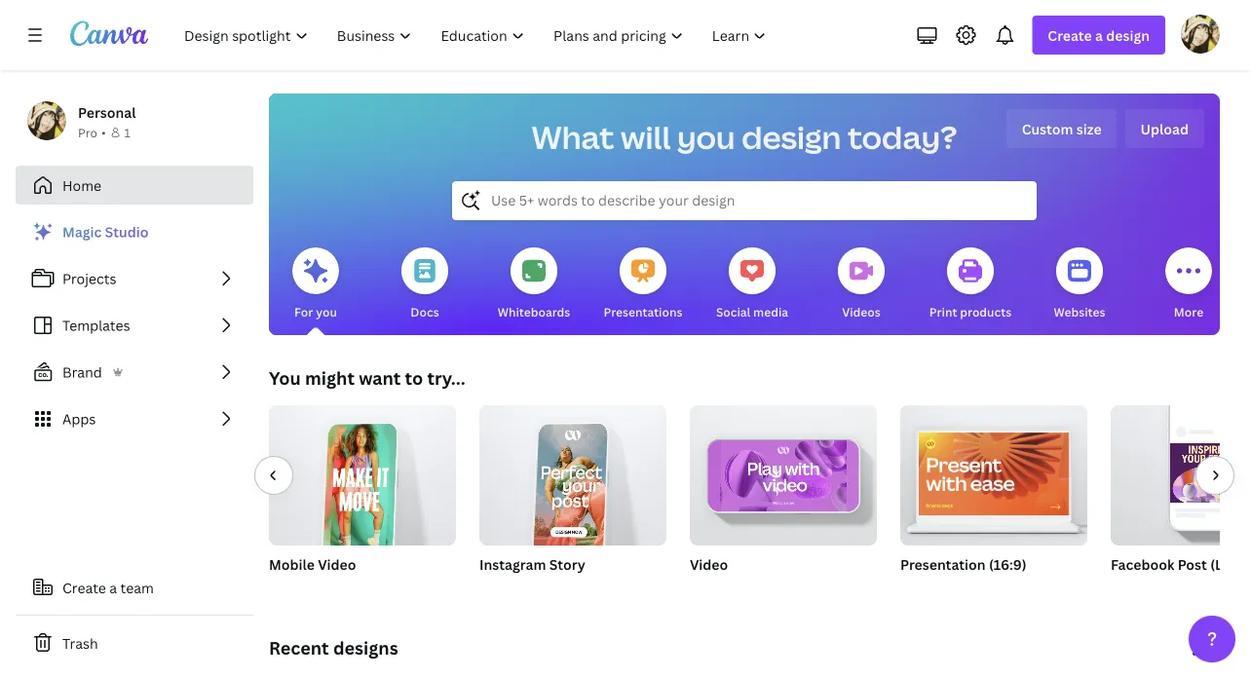 Task type: describe. For each thing, give the bounding box(es) containing it.
1
[[124, 124, 130, 140]]

templates
[[62, 316, 130, 335]]

social media button
[[716, 234, 789, 335]]

you might want to try...
[[269, 366, 466, 390]]

facebook
[[1111, 555, 1175, 574]]

more
[[1174, 304, 1204, 320]]

home
[[62, 176, 101, 194]]

print
[[930, 304, 958, 320]]

story
[[549, 555, 586, 574]]

(16:9)
[[989, 555, 1027, 574]]

designs
[[333, 636, 398, 660]]

presentation (16:9)
[[901, 555, 1027, 574]]

what
[[532, 116, 615, 158]]

you
[[269, 366, 301, 390]]

•
[[101, 124, 106, 140]]

websites button
[[1054, 234, 1106, 335]]

Search search field
[[491, 182, 998, 219]]

more button
[[1166, 234, 1213, 335]]

videos
[[842, 304, 881, 320]]

projects
[[62, 270, 116, 288]]

studio
[[105, 223, 149, 241]]

group for instagram story
[[480, 398, 667, 557]]

mobile video
[[269, 555, 356, 574]]

pro •
[[78, 124, 106, 140]]

post
[[1178, 555, 1208, 574]]

for you button
[[292, 234, 339, 335]]

trash link
[[16, 624, 253, 663]]

stephanie aranda image
[[1181, 14, 1220, 53]]

instagram story
[[480, 555, 586, 574]]

for you
[[294, 304, 337, 320]]

(lands
[[1211, 555, 1252, 574]]

instagram
[[480, 555, 546, 574]]

create a team
[[62, 578, 154, 597]]

docs
[[411, 304, 439, 320]]

brand
[[62, 363, 102, 382]]

custom size
[[1022, 119, 1102, 138]]

might
[[305, 366, 355, 390]]

will
[[621, 116, 671, 158]]

docs button
[[402, 234, 448, 335]]

what will you design today?
[[532, 116, 958, 158]]

apps link
[[16, 400, 253, 439]]

personal
[[78, 103, 136, 121]]

a for design
[[1096, 26, 1103, 44]]

recent designs
[[269, 636, 398, 660]]

for
[[294, 304, 313, 320]]

to
[[405, 366, 423, 390]]

2 video from the left
[[690, 555, 728, 574]]

whiteboards button
[[498, 234, 570, 335]]

magic studio link
[[16, 212, 253, 251]]

top level navigation element
[[172, 16, 783, 55]]



Task type: vqa. For each thing, say whether or not it's contained in the screenshot.
Happy on the top of page
no



Task type: locate. For each thing, give the bounding box(es) containing it.
pro
[[78, 124, 97, 140]]

create up custom size dropdown button
[[1048, 26, 1092, 44]]

print products button
[[930, 234, 1012, 335]]

0 vertical spatial design
[[1107, 26, 1150, 44]]

custom
[[1022, 119, 1074, 138]]

videos button
[[838, 234, 885, 335]]

a for team
[[109, 578, 117, 597]]

home link
[[16, 166, 253, 205]]

social
[[716, 304, 751, 320]]

you right for
[[316, 304, 337, 320]]

design left the stephanie aranda image
[[1107, 26, 1150, 44]]

social media
[[716, 304, 789, 320]]

you
[[677, 116, 736, 158], [316, 304, 337, 320]]

create inside dropdown button
[[1048, 26, 1092, 44]]

group for facebook post (lands
[[1111, 405, 1252, 546]]

facebook post (lands
[[1111, 555, 1252, 574]]

projects link
[[16, 259, 253, 298]]

group for presentation (16:9)
[[901, 398, 1088, 546]]

design
[[1107, 26, 1150, 44], [742, 116, 842, 158]]

size
[[1077, 119, 1102, 138]]

a inside button
[[109, 578, 117, 597]]

mobile video group
[[269, 398, 456, 598]]

brand link
[[16, 353, 253, 392]]

products
[[960, 304, 1012, 320]]

facebook post (landscape) group
[[1111, 405, 1252, 598]]

0 horizontal spatial video
[[318, 555, 356, 574]]

list
[[16, 212, 253, 439]]

you inside button
[[316, 304, 337, 320]]

0 horizontal spatial you
[[316, 304, 337, 320]]

print products
[[930, 304, 1012, 320]]

a inside dropdown button
[[1096, 26, 1103, 44]]

magic studio
[[62, 223, 149, 241]]

1 horizontal spatial design
[[1107, 26, 1150, 44]]

presentations button
[[604, 234, 683, 335]]

1 vertical spatial a
[[109, 578, 117, 597]]

magic
[[62, 223, 102, 241]]

1 video from the left
[[318, 555, 356, 574]]

want
[[359, 366, 401, 390]]

today?
[[848, 116, 958, 158]]

presentation
[[901, 555, 986, 574]]

None search field
[[452, 181, 1037, 220]]

a up size
[[1096, 26, 1103, 44]]

websites
[[1054, 304, 1106, 320]]

team
[[120, 578, 154, 597]]

create for create a design
[[1048, 26, 1092, 44]]

a
[[1096, 26, 1103, 44], [109, 578, 117, 597]]

create a design
[[1048, 26, 1150, 44]]

list containing magic studio
[[16, 212, 253, 439]]

1 horizontal spatial video
[[690, 555, 728, 574]]

1 horizontal spatial a
[[1096, 26, 1103, 44]]

create a design button
[[1033, 16, 1166, 55]]

1 vertical spatial create
[[62, 578, 106, 597]]

trash
[[62, 634, 98, 653]]

group
[[269, 398, 456, 557], [480, 398, 667, 557], [690, 398, 877, 546], [901, 398, 1088, 546], [1111, 405, 1252, 546]]

media
[[754, 304, 789, 320]]

mobile
[[269, 555, 315, 574]]

upload button
[[1125, 109, 1205, 148]]

templates link
[[16, 306, 253, 345]]

create for create a team
[[62, 578, 106, 597]]

you right will
[[677, 116, 736, 158]]

design up search search field
[[742, 116, 842, 158]]

create a team button
[[16, 568, 253, 607]]

custom size button
[[1006, 109, 1118, 148]]

presentations
[[604, 304, 683, 320]]

create
[[1048, 26, 1092, 44], [62, 578, 106, 597]]

video group
[[690, 398, 877, 598]]

group for mobile video
[[269, 398, 456, 557]]

1 vertical spatial you
[[316, 304, 337, 320]]

1 horizontal spatial you
[[677, 116, 736, 158]]

instagram story group
[[480, 398, 667, 598]]

whiteboards
[[498, 304, 570, 320]]

0 horizontal spatial create
[[62, 578, 106, 597]]

presentation (16:9) group
[[901, 398, 1088, 598]]

0 vertical spatial a
[[1096, 26, 1103, 44]]

0 horizontal spatial design
[[742, 116, 842, 158]]

apps
[[62, 410, 96, 428]]

video
[[318, 555, 356, 574], [690, 555, 728, 574]]

create left team
[[62, 578, 106, 597]]

try...
[[427, 366, 466, 390]]

0 horizontal spatial a
[[109, 578, 117, 597]]

1 horizontal spatial create
[[1048, 26, 1092, 44]]

0 vertical spatial you
[[677, 116, 736, 158]]

a left team
[[109, 578, 117, 597]]

upload
[[1141, 119, 1189, 138]]

design inside dropdown button
[[1107, 26, 1150, 44]]

0 vertical spatial create
[[1048, 26, 1092, 44]]

recent
[[269, 636, 329, 660]]

create inside button
[[62, 578, 106, 597]]

group for video
[[690, 398, 877, 546]]

1 vertical spatial design
[[742, 116, 842, 158]]



